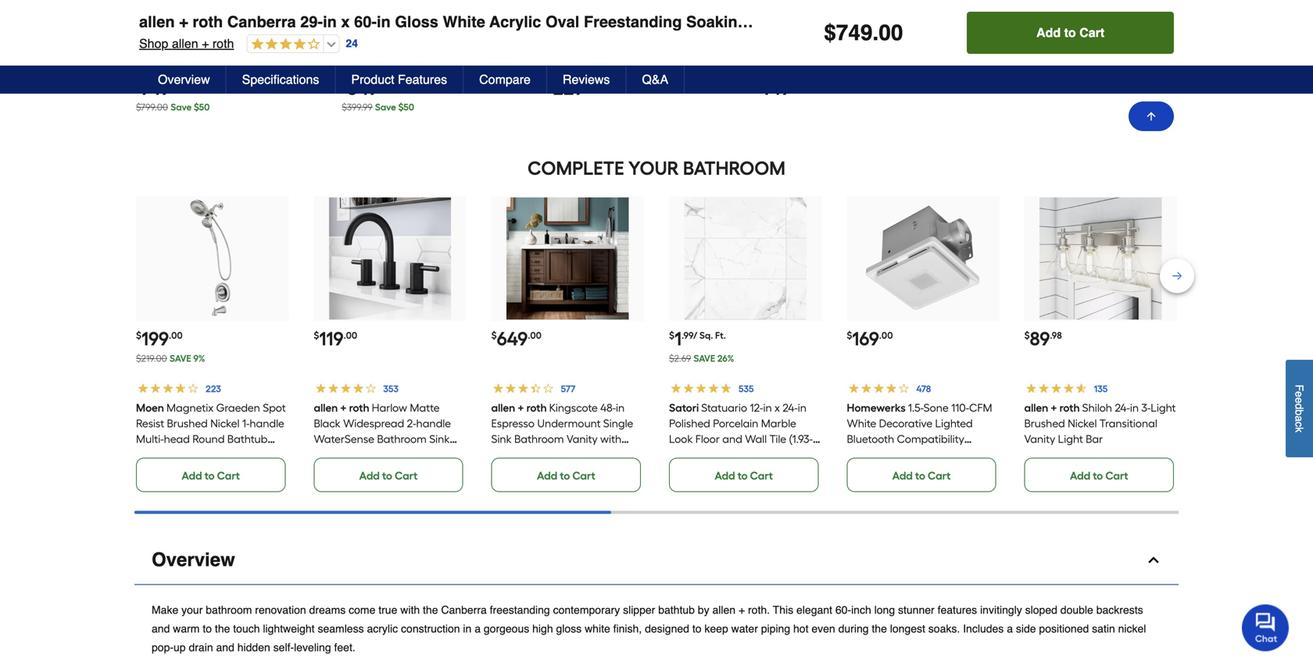 Task type: locate. For each thing, give the bounding box(es) containing it.
shower down head at the bottom of the page
[[159, 448, 196, 462]]

0 vertical spatial oval
[[546, 13, 579, 31]]

specifications button
[[226, 66, 336, 94]]

renovation
[[255, 604, 306, 617]]

0 horizontal spatial acrylic
[[198, 37, 231, 51]]

included)
[[414, 69, 460, 82]]

0 horizontal spatial drain)
[[245, 69, 275, 82]]

dreams
[[309, 604, 346, 617]]

add to cart for kingscote 48-in espresso undermount single sink bathroom vanity with white engineered stone top
[[537, 470, 595, 483]]

$ for $ 649 .00
[[491, 330, 497, 341]]

6 add to cart link from the left
[[1024, 458, 1174, 493]]

1 horizontal spatial watersense
[[547, 53, 608, 66]]

a left side
[[1007, 623, 1013, 636]]

0 horizontal spatial watersense
[[314, 433, 374, 446]]

1- up arc
[[473, 22, 481, 35]]

chevron up image
[[1146, 553, 1161, 568]]

designed
[[645, 623, 689, 636]]

transitional
[[1100, 417, 1158, 430]]

to inside 89 list item
[[1093, 470, 1103, 483]]

to for statuario 12-in x 24-in polished porcelain marble look floor and wall tile (1.93- sq. ft/ piece)
[[737, 470, 748, 483]]

handle down akdy
[[342, 37, 376, 51]]

oval up 'specifications'
[[233, 37, 257, 51]]

1 vertical spatial 749
[[141, 77, 170, 99]]

24- up marble
[[783, 402, 798, 415]]

your
[[181, 604, 203, 617]]

1 horizontal spatial freestanding
[[379, 37, 444, 51]]

statuario
[[701, 402, 747, 415]]

50 inside 349 list item
[[403, 101, 414, 113]]

bathtub inside 60-in x 30-in x 56.25-in white 3-piece bathtub surround
[[824, 37, 864, 51]]

allen + roth kingscote 48-in espresso undermount single sink bathroom vanity with white engineered stone top image
[[507, 198, 629, 320]]

1 24- from the left
[[783, 402, 798, 415]]

roth inside 89 list item
[[1060, 402, 1080, 415]]

save
[[171, 101, 192, 113], [375, 101, 396, 113]]

1- down graeden
[[242, 417, 250, 430]]

cart inside 119 list item
[[395, 470, 418, 483]]

1 horizontal spatial 749
[[836, 20, 873, 45]]

freestanding down shop
[[136, 53, 201, 66]]

1 horizontal spatial soaking
[[686, 13, 747, 31]]

.00
[[170, 79, 184, 90], [584, 79, 598, 90], [169, 330, 183, 341], [343, 330, 357, 341], [528, 330, 542, 341], [879, 330, 893, 341]]

cart inside 199 list item
[[217, 470, 240, 483]]

0 horizontal spatial 749
[[141, 77, 170, 99]]

1 horizontal spatial light
[[1151, 402, 1176, 415]]

12- up porcelain
[[750, 402, 763, 415]]

0 vertical spatial freestanding
[[584, 13, 682, 31]]

overview button up $799.00 save $ 50
[[142, 66, 226, 94]]

compatibility
[[897, 433, 964, 446]]

allen + roth inside 119 list item
[[314, 402, 369, 415]]

with up the included)
[[421, 53, 442, 66]]

valve
[[235, 448, 262, 462]]

1 horizontal spatial handle
[[342, 37, 376, 51]]

60- inside the canberra 29-in x 60-in gloss white acrylic oval freestanding soaking bathtub with drain (reversible drain)
[[279, 22, 295, 35]]

nickel up high-
[[442, 22, 471, 35]]

0 vertical spatial gloss
[[395, 13, 438, 31]]

to inside 199 list item
[[204, 470, 215, 483]]

bathtub down the 24
[[342, 53, 382, 66]]

to inside 1 list item
[[737, 470, 748, 483]]

watersense down black
[[314, 433, 374, 446]]

.00 for 119
[[343, 330, 357, 341]]

1 vertical spatial drain)
[[245, 69, 275, 82]]

24- up "transitional"
[[1115, 402, 1130, 415]]

649 list item
[[491, 196, 644, 493]]

1 sink from the left
[[429, 433, 450, 446]]

sterling
[[753, 22, 791, 35]]

60- up 4.1 stars "image"
[[279, 22, 295, 35]]

to inside add to cart button
[[1064, 25, 1076, 40]]

50 right $799.00 on the top of the page
[[199, 101, 210, 113]]

arc
[[473, 37, 489, 51]]

119 list item
[[314, 196, 466, 493]]

0 vertical spatial 3-
[[785, 37, 795, 51]]

add to cart link down round
[[136, 458, 286, 493]]

749
[[836, 20, 873, 45], [141, 77, 170, 99]]

cart for statuario 12-in x 24-in polished porcelain marble look floor and wall tile (1.93- sq. ft/ piece)
[[750, 470, 773, 483]]

undermount
[[537, 417, 601, 430]]

0 vertical spatial 1-
[[473, 22, 481, 35]]

add for harlow matte black widespread 2-handle watersense bathroom sink faucet with drain
[[359, 470, 380, 483]]

white down sterling
[[753, 37, 783, 51]]

brushed
[[167, 417, 208, 430], [1024, 417, 1065, 430]]

2 add to cart link from the left
[[314, 458, 463, 493]]

2 save from the left
[[694, 353, 715, 364]]

overview up the your
[[152, 550, 235, 571]]

overview button up slipper
[[134, 536, 1179, 586]]

acrylic
[[489, 13, 541, 31], [198, 37, 231, 51]]

0 horizontal spatial 3-
[[785, 37, 795, 51]]

24-
[[783, 402, 798, 415], [1115, 402, 1130, 415]]

shower
[[342, 69, 379, 82], [159, 448, 196, 462]]

save for 749
[[171, 101, 192, 113]]

allen inside 89 list item
[[1024, 402, 1048, 415]]

up
[[174, 642, 186, 654]]

0 horizontal spatial 50
[[199, 101, 210, 113]]

and right drain
[[216, 642, 234, 654]]

0 horizontal spatial (reversible
[[189, 69, 242, 82]]

2 horizontal spatial nickel
[[1068, 417, 1097, 430]]

canberra up 4.1 stars "image"
[[227, 13, 296, 31]]

add to cart link down the undermount
[[491, 458, 641, 493]]

by
[[698, 604, 709, 617]]

x up 4.1 stars "image"
[[271, 22, 277, 35]]

add to cart link down wall
[[669, 458, 819, 493]]

0 horizontal spatial oval
[[233, 37, 257, 51]]

0 horizontal spatial freestanding
[[136, 53, 201, 66]]

add inside 649 list item
[[537, 470, 557, 483]]

light up "transitional"
[[1151, 402, 1176, 415]]

$2.69
[[669, 353, 691, 364]]

1 horizontal spatial sink
[[491, 433, 512, 446]]

roth inside 749 list item
[[171, 22, 192, 35]]

allen inside 'make your bathroom renovation dreams come true with the canberra freestanding contemporary slipper bathtub by allen + roth. this elegant 60-inch long stunner features invitingly sloped double backrests and warm to the touch lightweight seamless acrylic construction in a gorgeous high gloss white finish, designed to keep water piping hot even during the longest soaks. includes a side positioned satin nickel pop-up drain and hidden self-leveling feet.'
[[712, 604, 736, 617]]

save down .99
[[375, 101, 396, 113]]

a up k
[[1293, 416, 1306, 422]]

0 horizontal spatial brushed
[[167, 417, 208, 430]]

with inside harlow matte black widespread 2-handle watersense bathroom sink faucet with drain
[[350, 448, 371, 462]]

acrylic inside the canberra 29-in x 60-in gloss white acrylic oval freestanding soaking bathtub with drain (reversible drain)
[[198, 37, 231, 51]]

$ inside $ 89 .98
[[1024, 330, 1030, 341]]

1 horizontal spatial nickel
[[442, 22, 471, 35]]

add to cart link for 89
[[1024, 458, 1174, 493]]

add to cart link down compatibility
[[847, 458, 996, 493]]

0 horizontal spatial drain
[[160, 69, 186, 82]]

overview for the overview button to the top
[[158, 72, 210, 87]]

3 add to cart link from the left
[[491, 458, 641, 493]]

x up marble
[[775, 402, 780, 415]]

complete
[[528, 157, 624, 180]]

(reversible up surround
[[895, 13, 979, 31]]

.00 for 649
[[528, 330, 542, 341]]

complete your bathroom heading
[[134, 153, 1179, 184]]

watersense down elongated
[[547, 53, 608, 66]]

handle
[[342, 37, 376, 51], [250, 417, 284, 430], [416, 417, 451, 430]]

the
[[423, 604, 438, 617], [215, 623, 230, 636], [872, 623, 887, 636]]

2 24- from the left
[[1115, 402, 1130, 415]]

5 add to cart link from the left
[[847, 458, 996, 493]]

1 horizontal spatial drain)
[[983, 13, 1028, 31]]

add to cart link inside '169' list item
[[847, 458, 996, 493]]

0 horizontal spatial 12-
[[693, 53, 706, 66]]

soft
[[611, 53, 631, 66]]

add to cart inside 649 list item
[[537, 470, 595, 483]]

1 horizontal spatial faucet
[[314, 448, 348, 462]]

white down the 'espresso'
[[491, 448, 521, 462]]

allen + roth harlow matte black widespread 2-handle watersense bathroom sink faucet with drain image
[[329, 198, 451, 320]]

60- inside 'make your bathroom renovation dreams come true with the canberra freestanding contemporary slipper bathtub by allen + roth. this elegant 60-inch long stunner features invitingly sloped double backrests and warm to the touch lightweight seamless acrylic construction in a gorgeous high gloss white finish, designed to keep water piping hot even during the longest soaks. includes a side positioned satin nickel pop-up drain and hidden self-leveling feet.'
[[835, 604, 851, 617]]

shower up $399.99
[[342, 69, 379, 82]]

nickel down graeden
[[210, 417, 240, 430]]

with right the 'true'
[[400, 604, 420, 617]]

2 vertical spatial drain
[[374, 448, 401, 462]]

product features
[[351, 72, 447, 87]]

save
[[170, 353, 191, 364], [694, 353, 715, 364]]

watersense inside highline white elongated chair height 2-piece watersense soft close toilet 12-in rough-in 1.28-gpf
[[547, 53, 608, 66]]

$ for $ 169 .00
[[847, 330, 852, 341]]

add for statuario 12-in x 24-in polished porcelain marble look floor and wall tile (1.93- sq. ft/ piece)
[[715, 470, 735, 483]]

1 save from the left
[[171, 101, 192, 113]]

save for 349
[[375, 101, 396, 113]]

high-
[[447, 37, 473, 51]]

bathtub down 30- at the right of the page
[[824, 37, 864, 51]]

bathtub up valve
[[227, 433, 268, 446]]

4.1 stars image
[[247, 38, 320, 52]]

+ left shiloh
[[1051, 402, 1057, 415]]

349 list item
[[342, 0, 511, 121]]

1 horizontal spatial 3-
[[1141, 402, 1151, 415]]

1 e from the top
[[1293, 392, 1306, 398]]

169
[[852, 328, 879, 350]]

vanity inside "shiloh 24-in 3-light brushed nickel transitional vanity light bar"
[[1024, 433, 1055, 446]]

side
[[1016, 623, 1036, 636]]

add for shiloh 24-in 3-light brushed nickel transitional vanity light bar
[[1070, 470, 1090, 483]]

2 save from the left
[[375, 101, 396, 113]]

229 list item
[[547, 0, 717, 121]]

1 horizontal spatial 2-
[[667, 37, 676, 51]]

+ up the 'espresso'
[[518, 402, 524, 415]]

faucet for high-
[[385, 53, 419, 66]]

0 vertical spatial light
[[1151, 402, 1176, 415]]

canberra
[[227, 13, 296, 31], [194, 22, 242, 35], [441, 604, 487, 617]]

(1.93-
[[789, 433, 813, 446]]

white up 749 .00
[[166, 37, 195, 51]]

cart inside '169' list item
[[928, 470, 951, 483]]

48-
[[600, 402, 616, 415]]

to for kingscote 48-in espresso undermount single sink bathroom vanity with white engineered stone top
[[560, 470, 570, 483]]

x inside the canberra 29-in x 60-in gloss white acrylic oval freestanding soaking bathtub with drain (reversible drain)
[[271, 22, 277, 35]]

sink down matte
[[429, 433, 450, 446]]

light left the bar
[[1058, 433, 1083, 446]]

$ for $ 199 .00
[[136, 330, 141, 341]]

0 vertical spatial watersense
[[547, 53, 608, 66]]

allen + roth up the 'espresso'
[[491, 402, 547, 415]]

add inside 1 list item
[[715, 470, 735, 483]]

warm
[[173, 623, 200, 636]]

vanity for 89
[[1024, 433, 1055, 446]]

touch
[[233, 623, 260, 636]]

moen magnetix graeden spot resist brushed nickel 1-handle multi-head round bathtub and shower faucet valve included image
[[151, 198, 273, 320]]

acrylic right shop
[[198, 37, 231, 51]]

white up height
[[634, 22, 664, 35]]

2 50 from the left
[[403, 101, 414, 113]]

2 vanity from the left
[[1024, 433, 1055, 446]]

acrylic up arc
[[489, 13, 541, 31]]

$ inside $ 649 .00
[[491, 330, 497, 341]]

rough-
[[547, 69, 583, 82]]

+ up black
[[340, 402, 347, 415]]

+ inside 119 list item
[[340, 402, 347, 415]]

with down widespread
[[350, 448, 371, 462]]

drain inside the canberra 29-in x 60-in gloss white acrylic oval freestanding soaking bathtub with drain (reversible drain)
[[160, 69, 186, 82]]

1 save from the left
[[170, 353, 191, 364]]

0 horizontal spatial 2-
[[407, 417, 416, 430]]

199 list item
[[136, 196, 289, 493]]

1 vertical spatial watersense
[[314, 433, 374, 446]]

handle down matte
[[416, 417, 451, 430]]

4 add to cart link from the left
[[669, 458, 819, 493]]

to for shiloh 24-in 3-light brushed nickel transitional vanity light bar
[[1093, 470, 1103, 483]]

$ inside $ 1 .99/ sq. ft.
[[669, 330, 674, 341]]

1 horizontal spatial 24-
[[1115, 402, 1130, 415]]

0 horizontal spatial a
[[475, 623, 481, 636]]

white up bluetooth
[[847, 417, 876, 430]]

cfm
[[969, 402, 992, 415]]

save down 749 .00
[[171, 101, 192, 113]]

freestanding down brush
[[379, 37, 444, 51]]

allen + roth inside 749 list item
[[136, 22, 192, 35]]

1 vertical spatial 2-
[[407, 417, 416, 430]]

drain down widespread
[[374, 448, 401, 462]]

449
[[759, 77, 791, 99]]

add to cart for 1.5-sone 110-cfm white decorative lighted bluetooth compatibility bathroom fan
[[892, 470, 951, 483]]

the up construction on the left bottom
[[423, 604, 438, 617]]

white inside 60-in x 30-in x 56.25-in white 3-piece bathtub surround
[[753, 37, 783, 51]]

f
[[1293, 385, 1306, 392]]

0 horizontal spatial gloss
[[136, 37, 163, 51]]

0 horizontal spatial vanity
[[567, 433, 598, 446]]

oval
[[546, 13, 579, 31], [233, 37, 257, 51]]

roth inside 649 list item
[[527, 402, 547, 415]]

89 list item
[[1024, 196, 1177, 493]]

save inside 1 list item
[[694, 353, 715, 364]]

soaking up piece
[[686, 13, 747, 31]]

0 horizontal spatial soaking
[[203, 53, 244, 66]]

add to cart link inside 1 list item
[[669, 458, 819, 493]]

vanity left the bar
[[1024, 433, 1055, 446]]

0 vertical spatial 12-
[[693, 53, 706, 66]]

multi-
[[136, 433, 164, 446]]

.00 inside $ 199 .00
[[169, 330, 183, 341]]

add to cart inside 119 list item
[[359, 470, 418, 483]]

0 horizontal spatial nickel
[[210, 417, 240, 430]]

in
[[323, 13, 337, 31], [377, 13, 391, 31], [260, 22, 269, 35], [295, 22, 304, 35], [810, 22, 818, 35], [845, 22, 854, 35], [894, 22, 902, 35], [706, 53, 715, 66], [616, 402, 625, 415], [763, 402, 772, 415], [798, 402, 807, 415], [1130, 402, 1139, 415], [463, 623, 472, 636]]

piece
[[795, 37, 821, 51]]

to inside 119 list item
[[382, 470, 392, 483]]

$ 169 .00
[[847, 328, 893, 350]]

1 horizontal spatial 12-
[[750, 402, 763, 415]]

drain)
[[983, 13, 1028, 31], [245, 69, 275, 82]]

1 horizontal spatial vanity
[[1024, 433, 1055, 446]]

0 horizontal spatial sink
[[429, 433, 450, 446]]

3- up "transitional"
[[1141, 402, 1151, 415]]

elongated
[[547, 37, 598, 51]]

sink down the 'espresso'
[[491, 433, 512, 446]]

1 vertical spatial (reversible
[[189, 69, 242, 82]]

(reversible down shop allen + roth
[[189, 69, 242, 82]]

2 brushed from the left
[[1024, 417, 1065, 430]]

canberra up construction on the left bottom
[[441, 604, 487, 617]]

0 horizontal spatial light
[[1058, 433, 1083, 446]]

1 brushed from the left
[[167, 417, 208, 430]]

light
[[1151, 402, 1176, 415], [1058, 433, 1083, 446]]

cart
[[1079, 25, 1104, 40], [217, 470, 240, 483], [395, 470, 418, 483], [572, 470, 595, 483], [750, 470, 773, 483], [928, 470, 951, 483], [1105, 470, 1128, 483]]

0 horizontal spatial handle
[[250, 417, 284, 430]]

nickel inside the tf0047 brush nickel 1- handle freestanding high-arc bathtub faucet with hand shower (valve included)
[[442, 22, 471, 35]]

1 vertical spatial 12-
[[750, 402, 763, 415]]

$399.99
[[342, 101, 373, 113]]

1 horizontal spatial save
[[375, 101, 396, 113]]

89
[[1030, 328, 1050, 350]]

cart for harlow matte black widespread 2-handle watersense bathroom sink faucet with drain
[[395, 470, 418, 483]]

kohler
[[547, 22, 589, 35]]

allen + roth up black
[[314, 402, 369, 415]]

hot
[[793, 623, 809, 636]]

the down long
[[872, 623, 887, 636]]

1 horizontal spatial brushed
[[1024, 417, 1065, 430]]

$ inside $ 229 .00
[[547, 79, 553, 90]]

add to cart link inside 199 list item
[[136, 458, 286, 493]]

chat invite button image
[[1242, 605, 1290, 652]]

add to cart for statuario 12-in x 24-in polished porcelain marble look floor and wall tile (1.93- sq. ft/ piece)
[[715, 470, 773, 483]]

12- down piece
[[693, 53, 706, 66]]

sink
[[429, 433, 450, 446], [491, 433, 512, 446]]

0 vertical spatial overview
[[158, 72, 210, 87]]

vanity for 649
[[567, 433, 598, 446]]

white up high-
[[443, 13, 485, 31]]

faucet
[[385, 53, 419, 66], [199, 448, 233, 462], [314, 448, 348, 462]]

+ inside 749 list item
[[162, 22, 169, 35]]

roth inside 119 list item
[[349, 402, 369, 415]]

cart inside 1 list item
[[750, 470, 773, 483]]

save inside 199 list item
[[170, 353, 191, 364]]

1 50 from the left
[[199, 101, 210, 113]]

2 horizontal spatial freestanding
[[584, 13, 682, 31]]

.00 inside $ 169 .00
[[879, 330, 893, 341]]

0 horizontal spatial faucet
[[199, 448, 233, 462]]

faucet down round
[[199, 448, 233, 462]]

to
[[1064, 25, 1076, 40], [204, 470, 215, 483], [382, 470, 392, 483], [560, 470, 570, 483], [737, 470, 748, 483], [915, 470, 925, 483], [1093, 470, 1103, 483], [203, 623, 212, 636], [692, 623, 701, 636]]

$ 229 .00
[[547, 77, 598, 99]]

stunner
[[898, 604, 935, 617]]

handle inside the tf0047 brush nickel 1- handle freestanding high-arc bathtub faucet with hand shower (valve included)
[[342, 37, 376, 51]]

0 vertical spatial 749
[[836, 20, 873, 45]]

0 vertical spatial acrylic
[[489, 13, 541, 31]]

1 vertical spatial freestanding
[[379, 37, 444, 51]]

brushed inside the magnetix graeden spot resist brushed nickel 1-handle multi-head round bathtub and shower faucet valve included
[[167, 417, 208, 430]]

3- inside "shiloh 24-in 3-light brushed nickel transitional vanity light bar"
[[1141, 402, 1151, 415]]

0 horizontal spatial save
[[170, 353, 191, 364]]

0 horizontal spatial save
[[171, 101, 192, 113]]

x left 30- at the right of the page
[[821, 22, 826, 35]]

leveling
[[294, 642, 331, 654]]

$ 119 .00
[[314, 328, 357, 350]]

in
[[583, 69, 592, 82]]

1
[[674, 328, 682, 350]]

2 sink from the left
[[491, 433, 512, 446]]

1 horizontal spatial (reversible
[[895, 13, 979, 31]]

x up the 24
[[341, 13, 350, 31]]

(valve
[[382, 69, 412, 82]]

3- down sterling
[[785, 37, 795, 51]]

0 horizontal spatial shower
[[159, 448, 196, 462]]

2 horizontal spatial handle
[[416, 417, 451, 430]]

with up piece
[[815, 13, 846, 31]]

and down multi-
[[136, 448, 156, 462]]

ft/
[[686, 448, 698, 462]]

e up d
[[1293, 392, 1306, 398]]

2 vertical spatial freestanding
[[136, 53, 201, 66]]

60- inside 60-in x 30-in x 56.25-in white 3-piece bathtub surround
[[794, 22, 810, 35]]

1 horizontal spatial 29-
[[300, 13, 323, 31]]

save down $ 1 .99/ sq. ft.
[[694, 353, 715, 364]]

0 horizontal spatial 24-
[[783, 402, 798, 415]]

nickel up the bar
[[1068, 417, 1097, 430]]

.00 inside $ 649 .00
[[528, 330, 542, 341]]

229
[[553, 77, 584, 99]]

add for 1.5-sone 110-cfm white decorative lighted bluetooth compatibility bathroom fan
[[892, 470, 913, 483]]

bathroom inside 1.5-sone 110-cfm white decorative lighted bluetooth compatibility bathroom fan
[[847, 448, 896, 462]]

1 add to cart link from the left
[[136, 458, 286, 493]]

cart inside 649 list item
[[572, 470, 595, 483]]

bathtub
[[658, 604, 695, 617]]

$ for $ 89 .98
[[1024, 330, 1030, 341]]

handle down spot
[[250, 417, 284, 430]]

and down porcelain
[[722, 433, 742, 446]]

0 horizontal spatial 1-
[[242, 417, 250, 430]]

add inside 199 list item
[[182, 470, 202, 483]]

oval inside the canberra 29-in x 60-in gloss white acrylic oval freestanding soaking bathtub with drain (reversible drain)
[[233, 37, 257, 51]]

faucet up (valve
[[385, 53, 419, 66]]

+ right shop
[[202, 36, 209, 51]]

50 for 749
[[199, 101, 210, 113]]

1 vertical spatial oval
[[233, 37, 257, 51]]

add to cart inside 199 list item
[[182, 470, 240, 483]]

cart for magnetix graeden spot resist brushed nickel 1-handle multi-head round bathtub and shower faucet valve included
[[217, 470, 240, 483]]

1 horizontal spatial save
[[694, 353, 715, 364]]

in inside "shiloh 24-in 3-light brushed nickel transitional vanity light bar"
[[1130, 402, 1139, 415]]

0 vertical spatial 2-
[[667, 37, 676, 51]]

2 horizontal spatial faucet
[[385, 53, 419, 66]]

soaking down shop allen + roth
[[203, 53, 244, 66]]

vanity down the undermount
[[567, 433, 598, 446]]

1 horizontal spatial shower
[[342, 69, 379, 82]]

in inside highline white elongated chair height 2-piece watersense soft close toilet 12-in rough-in 1.28-gpf
[[706, 53, 715, 66]]

add to cart link inside 119 list item
[[314, 458, 463, 493]]

overview up $799.00 save $ 50
[[158, 72, 210, 87]]

1 horizontal spatial 1-
[[473, 22, 481, 35]]

add inside '169' list item
[[892, 470, 913, 483]]

$ inside $ 119 .00
[[314, 330, 319, 341]]

2 horizontal spatial a
[[1293, 416, 1306, 422]]

$ inside $ 199 .00
[[136, 330, 141, 341]]

bathtub up piece
[[751, 13, 810, 31]]

specifications
[[242, 72, 319, 87]]

feet.
[[334, 642, 355, 654]]

1 vertical spatial acrylic
[[198, 37, 231, 51]]

.00 inside $ 229 .00
[[584, 79, 598, 90]]

3- inside 60-in x 30-in x 56.25-in white 3-piece bathtub surround
[[785, 37, 795, 51]]

$ 749 . 00
[[824, 20, 903, 45]]

save inside 749 list item
[[171, 101, 192, 113]]

1 vertical spatial drain
[[160, 69, 186, 82]]

50 down product features button
[[403, 101, 414, 113]]

white inside kingscote 48-in espresso undermount single sink bathroom vanity with white engineered stone top
[[491, 448, 521, 462]]

bathtub down 4.1 stars "image"
[[246, 53, 287, 66]]

save left 9%
[[170, 353, 191, 364]]

piping
[[761, 623, 790, 636]]

drain up $799.00 save $ 50
[[160, 69, 186, 82]]

60- up piece
[[794, 22, 810, 35]]

white inside the canberra 29-in x 60-in gloss white acrylic oval freestanding soaking bathtub with drain (reversible drain)
[[166, 37, 195, 51]]

the down bathroom
[[215, 623, 230, 636]]

2- up toilet
[[667, 37, 676, 51]]

drain up surround
[[850, 13, 890, 31]]

vanity
[[567, 433, 598, 446], [1024, 433, 1055, 446]]

1 horizontal spatial a
[[1007, 623, 1013, 636]]

f e e d b a c k
[[1293, 385, 1306, 433]]

1 vertical spatial overview
[[152, 550, 235, 571]]

allen + roth left shiloh
[[1024, 402, 1080, 415]]

1 horizontal spatial 50
[[403, 101, 414, 113]]

add to cart inside 1 list item
[[715, 470, 773, 483]]

1 vertical spatial 1-
[[242, 417, 250, 430]]

1 vanity from the left
[[567, 433, 598, 446]]

roth for canberra 29-in x 60-in gloss white acrylic oval freestanding soaking bathtub with drain (reversible drain)
[[171, 22, 192, 35]]

add inside 119 list item
[[359, 470, 380, 483]]

true
[[378, 604, 397, 617]]

60- up during
[[835, 604, 851, 617]]

freestanding up height
[[584, 13, 682, 31]]

add to cart inside '169' list item
[[892, 470, 951, 483]]

oval up elongated
[[546, 13, 579, 31]]

sq.
[[699, 330, 713, 341]]

gloss inside the canberra 29-in x 60-in gloss white acrylic oval freestanding soaking bathtub with drain (reversible drain)
[[136, 37, 163, 51]]

polished
[[669, 417, 710, 430]]

watersense inside harlow matte black widespread 2-handle watersense bathroom sink faucet with drain
[[314, 433, 374, 446]]

0 horizontal spatial 29-
[[245, 22, 260, 35]]

to for magnetix graeden spot resist brushed nickel 1-handle multi-head round bathtub and shower faucet valve included
[[204, 470, 215, 483]]

0 vertical spatial shower
[[342, 69, 379, 82]]

60-
[[354, 13, 377, 31], [279, 22, 295, 35], [794, 22, 810, 35], [835, 604, 851, 617]]

1 vertical spatial soaking
[[203, 53, 244, 66]]

1 vertical spatial shower
[[159, 448, 196, 462]]

compare
[[479, 72, 531, 87]]

1 vertical spatial gloss
[[136, 37, 163, 51]]

3-
[[785, 37, 795, 51], [1141, 402, 1151, 415]]

0 vertical spatial drain
[[850, 13, 890, 31]]

+ inside 'make your bathroom renovation dreams come true with the canberra freestanding contemporary slipper bathtub by allen + roth. this elegant 60-inch long stunner features invitingly sloped double backrests and warm to the touch lightweight seamless acrylic construction in a gorgeous high gloss white finish, designed to keep water piping hot even during the longest soaks. includes a side positioned satin nickel pop-up drain and hidden self-leveling feet.'
[[739, 604, 745, 617]]

with up $799.00 on the top of the page
[[136, 69, 157, 82]]



Task type: describe. For each thing, give the bounding box(es) containing it.
allen inside 119 list item
[[314, 402, 338, 415]]

.00 for 229
[[584, 79, 598, 90]]

a inside button
[[1293, 416, 1306, 422]]

homewerks
[[847, 402, 905, 415]]

.00 inside 749 .00
[[170, 79, 184, 90]]

chair
[[601, 37, 628, 51]]

finish,
[[613, 623, 642, 636]]

single
[[603, 417, 633, 430]]

169 list item
[[847, 196, 999, 493]]

24- inside "shiloh 24-in 3-light brushed nickel transitional vanity light bar"
[[1115, 402, 1130, 415]]

29- inside the canberra 29-in x 60-in gloss white acrylic oval freestanding soaking bathtub with drain (reversible drain)
[[245, 22, 260, 35]]

$799.00 save $ 50
[[136, 101, 210, 113]]

add to cart for shiloh 24-in 3-light brushed nickel transitional vanity light bar
[[1070, 470, 1128, 483]]

bathroom inside harlow matte black widespread 2-handle watersense bathroom sink faucet with drain
[[377, 433, 426, 446]]

749 .00
[[141, 77, 184, 99]]

allen + roth for 119
[[314, 402, 369, 415]]

$ for $ 749 . 00
[[824, 20, 836, 45]]

top
[[613, 448, 632, 462]]

slipper
[[623, 604, 655, 617]]

1 horizontal spatial oval
[[546, 13, 579, 31]]

+ inside 649 list item
[[518, 402, 524, 415]]

sq.
[[669, 448, 683, 462]]

handle inside harlow matte black widespread 2-handle watersense bathroom sink faucet with drain
[[416, 417, 451, 430]]

24
[[346, 37, 358, 50]]

with inside the canberra 29-in x 60-in gloss white acrylic oval freestanding soaking bathtub with drain (reversible drain)
[[136, 69, 157, 82]]

includes
[[963, 623, 1004, 636]]

canberra inside the canberra 29-in x 60-in gloss white acrylic oval freestanding soaking bathtub with drain (reversible drain)
[[194, 22, 242, 35]]

roth for kingscote 48-in espresso undermount single sink bathroom vanity with white engineered stone top
[[527, 402, 547, 415]]

lighted
[[935, 417, 973, 430]]

with inside the tf0047 brush nickel 1- handle freestanding high-arc bathtub faucet with hand shower (valve included)
[[421, 53, 442, 66]]

00
[[879, 20, 903, 45]]

$ 89 .98
[[1024, 328, 1062, 350]]

add to cart link for 119
[[314, 458, 463, 493]]

and up pop-
[[152, 623, 170, 636]]

1 vertical spatial light
[[1058, 433, 1083, 446]]

bar
[[1086, 433, 1103, 446]]

overview for bottommost the overview button
[[152, 550, 235, 571]]

this
[[773, 604, 793, 617]]

save for 1
[[694, 353, 715, 364]]

features
[[398, 72, 447, 87]]

drain) inside the canberra 29-in x 60-in gloss white acrylic oval freestanding soaking bathtub with drain (reversible drain)
[[245, 69, 275, 82]]

2- inside highline white elongated chair height 2-piece watersense soft close toilet 12-in rough-in 1.28-gpf
[[667, 37, 676, 51]]

shiloh 24-in 3-light brushed nickel transitional vanity light bar
[[1024, 402, 1176, 446]]

nickel
[[1118, 623, 1146, 636]]

1 horizontal spatial acrylic
[[489, 13, 541, 31]]

roth.
[[748, 604, 770, 617]]

$ for $ 119 .00
[[314, 330, 319, 341]]

tf0047 brush nickel 1- handle freestanding high-arc bathtub faucet with hand shower (valve included)
[[342, 22, 489, 82]]

gloss
[[556, 623, 582, 636]]

during
[[838, 623, 869, 636]]

60-in x 30-in x 56.25-in white 3-piece bathtub surround
[[753, 22, 913, 51]]

$ inside 749 list item
[[194, 101, 199, 113]]

bathtub inside the canberra 29-in x 60-in gloss white acrylic oval freestanding soaking bathtub with drain (reversible drain)
[[246, 53, 287, 66]]

2 horizontal spatial the
[[872, 623, 887, 636]]

2 e from the top
[[1293, 398, 1306, 404]]

roth for shiloh 24-in 3-light brushed nickel transitional vanity light bar
[[1060, 402, 1080, 415]]

$2.69 save 26%
[[669, 353, 734, 364]]

homewerks 1.5-sone 110-cfm white decorative lighted bluetooth compatibility bathroom fan image
[[862, 198, 984, 320]]

.00 for 199
[[169, 330, 183, 341]]

shop
[[139, 36, 168, 51]]

$ for $ 229 .00
[[547, 79, 553, 90]]

add to cart for harlow matte black widespread 2-handle watersense bathroom sink faucet with drain
[[359, 470, 418, 483]]

black
[[314, 417, 340, 430]]

30-
[[829, 22, 845, 35]]

24- inside statuario 12-in x 24-in polished porcelain marble look floor and wall tile (1.93- sq. ft/ piece)
[[783, 402, 798, 415]]

749 inside list item
[[141, 77, 170, 99]]

add to cart button
[[967, 12, 1174, 54]]

1.5-sone 110-cfm white decorative lighted bluetooth compatibility bathroom fan
[[847, 402, 992, 462]]

119
[[319, 328, 343, 350]]

faucet for watersense
[[314, 448, 348, 462]]

k
[[1293, 428, 1306, 433]]

0 vertical spatial (reversible
[[895, 13, 979, 31]]

white inside highline white elongated chair height 2-piece watersense soft close toilet 12-in rough-in 1.28-gpf
[[634, 22, 664, 35]]

tf0047
[[372, 22, 408, 35]]

seamless
[[318, 623, 364, 636]]

your
[[628, 157, 679, 180]]

in inside kingscote 48-in espresso undermount single sink bathroom vanity with white engineered stone top
[[616, 402, 625, 415]]

bathroom inside kingscote 48-in espresso undermount single sink bathroom vanity with white engineered stone top
[[514, 433, 564, 446]]

and inside statuario 12-in x 24-in polished porcelain marble look floor and wall tile (1.93- sq. ft/ piece)
[[722, 433, 742, 446]]

add to cart for magnetix graeden spot resist brushed nickel 1-handle multi-head round bathtub and shower faucet valve included
[[182, 470, 240, 483]]

matte
[[410, 402, 440, 415]]

magnetix graeden spot resist brushed nickel 1-handle multi-head round bathtub and shower faucet valve included
[[136, 402, 286, 477]]

shower inside the tf0047 brush nickel 1- handle freestanding high-arc bathtub faucet with hand shower (valve included)
[[342, 69, 379, 82]]

soaking inside the canberra 29-in x 60-in gloss white acrylic oval freestanding soaking bathtub with drain (reversible drain)
[[203, 53, 244, 66]]

satin
[[1092, 623, 1115, 636]]

.00 for 169
[[879, 330, 893, 341]]

12- inside statuario 12-in x 24-in polished porcelain marble look floor and wall tile (1.93- sq. ft/ piece)
[[750, 402, 763, 415]]

1.5-
[[908, 402, 923, 415]]

fan
[[899, 448, 917, 462]]

decorative
[[879, 417, 932, 430]]

allen + roth for 89
[[1024, 402, 1080, 415]]

double
[[1060, 604, 1093, 617]]

reviews
[[563, 72, 610, 87]]

$ inside 349 list item
[[398, 101, 403, 113]]

1 vertical spatial overview button
[[134, 536, 1179, 586]]

make
[[152, 604, 178, 617]]

bathroom inside 'heading'
[[683, 157, 785, 180]]

cart inside button
[[1079, 25, 1104, 40]]

cart for 1.5-sone 110-cfm white decorative lighted bluetooth compatibility bathroom fan
[[928, 470, 951, 483]]

(reversible inside the canberra 29-in x 60-in gloss white acrylic oval freestanding soaking bathtub with drain (reversible drain)
[[189, 69, 242, 82]]

sink inside kingscote 48-in espresso undermount single sink bathroom vanity with white engineered stone top
[[491, 433, 512, 446]]

349
[[347, 77, 378, 99]]

allen + roth for 649
[[491, 402, 547, 415]]

1 horizontal spatial the
[[423, 604, 438, 617]]

+ inside 89 list item
[[1051, 402, 1057, 415]]

0 vertical spatial drain)
[[983, 13, 1028, 31]]

shower inside the magnetix graeden spot resist brushed nickel 1-handle multi-head round bathtub and shower faucet valve included
[[159, 448, 196, 462]]

spot
[[263, 402, 286, 415]]

highline
[[591, 22, 631, 35]]

b
[[1293, 410, 1306, 416]]

arrow up image
[[1145, 110, 1158, 123]]

allen + roth shiloh 24-in 3-light brushed nickel transitional vanity light bar image
[[1040, 198, 1162, 320]]

sink inside harlow matte black widespread 2-handle watersense bathroom sink faucet with drain
[[429, 433, 450, 446]]

resist
[[136, 417, 164, 430]]

look
[[669, 433, 693, 446]]

9%
[[193, 353, 205, 364]]

kingscote 48-in espresso undermount single sink bathroom vanity with white engineered stone top
[[491, 402, 633, 462]]

white inside 1.5-sone 110-cfm white decorative lighted bluetooth compatibility bathroom fan
[[847, 417, 876, 430]]

0 vertical spatial soaking
[[686, 13, 747, 31]]

2- inside harlow matte black widespread 2-handle watersense bathroom sink faucet with drain
[[407, 417, 416, 430]]

26%
[[717, 353, 734, 364]]

add for magnetix graeden spot resist brushed nickel 1-handle multi-head round bathtub and shower faucet valve included
[[182, 470, 202, 483]]

roth for harlow matte black widespread 2-handle watersense bathroom sink faucet with drain
[[349, 402, 369, 415]]

with inside kingscote 48-in espresso undermount single sink bathroom vanity with white engineered stone top
[[600, 433, 622, 446]]

12- inside highline white elongated chair height 2-piece watersense soft close toilet 12-in rough-in 1.28-gpf
[[693, 53, 706, 66]]

1 horizontal spatial gloss
[[395, 13, 438, 31]]

faucet inside the magnetix graeden spot resist brushed nickel 1-handle multi-head round bathtub and shower faucet valve included
[[199, 448, 233, 462]]

1- inside the tf0047 brush nickel 1- handle freestanding high-arc bathtub faucet with hand shower (valve included)
[[473, 22, 481, 35]]

compare button
[[464, 66, 547, 94]]

satori statuario 12-in x 24-in polished porcelain marble look floor and wall tile (1.93-sq. ft/ piece) image
[[684, 198, 806, 320]]

bluetooth
[[847, 433, 894, 446]]

bathtub inside the tf0047 brush nickel 1- handle freestanding high-arc bathtub faucet with hand shower (valve included)
[[342, 53, 382, 66]]

freestanding inside the tf0047 brush nickel 1- handle freestanding high-arc bathtub faucet with hand shower (valve included)
[[379, 37, 444, 51]]

bathtub inside the magnetix graeden spot resist brushed nickel 1-handle multi-head round bathtub and shower faucet valve included
[[227, 433, 268, 446]]

nickel inside the magnetix graeden spot resist brushed nickel 1-handle multi-head round bathtub and shower faucet valve included
[[210, 417, 240, 430]]

allen inside 649 list item
[[491, 402, 515, 415]]

allen inside 749 list item
[[136, 22, 160, 35]]

$ for $ 1 .99/ sq. ft.
[[669, 330, 674, 341]]

save for 199
[[170, 353, 191, 364]]

kingscote
[[549, 402, 598, 415]]

0 horizontal spatial the
[[215, 623, 230, 636]]

x inside statuario 12-in x 24-in polished porcelain marble look floor and wall tile (1.93- sq. ft/ piece)
[[775, 402, 780, 415]]

bathroom
[[206, 604, 252, 617]]

add to cart link for 649
[[491, 458, 641, 493]]

to for 1.5-sone 110-cfm white decorative lighted bluetooth compatibility bathroom fan
[[915, 470, 925, 483]]

c
[[1293, 422, 1306, 428]]

449 list item
[[753, 0, 923, 121]]

1.28-
[[595, 69, 616, 82]]

749 list item
[[136, 0, 305, 121]]

with inside 'make your bathroom renovation dreams come true with the canberra freestanding contemporary slipper bathtub by allen + roth. this elegant 60-inch long stunner features invitingly sloped double backrests and warm to the touch lightweight seamless acrylic construction in a gorgeous high gloss white finish, designed to keep water piping hot even during the longest soaks. includes a side positioned satin nickel pop-up drain and hidden self-leveling feet.'
[[400, 604, 420, 617]]

drain
[[189, 642, 213, 654]]

0 vertical spatial overview button
[[142, 66, 226, 94]]

graeden
[[216, 402, 260, 415]]

allen + roth canberra 29-in x 60-in gloss white acrylic oval freestanding soaking bathtub with drain (reversible drain)
[[139, 13, 1028, 31]]

brushed inside "shiloh 24-in 3-light brushed nickel transitional vanity light bar"
[[1024, 417, 1065, 430]]

cart for kingscote 48-in espresso undermount single sink bathroom vanity with white engineered stone top
[[572, 470, 595, 483]]

1- inside the magnetix graeden spot resist brushed nickel 1-handle multi-head round bathtub and shower faucet valve included
[[242, 417, 250, 430]]

+ up shop allen + roth
[[179, 13, 188, 31]]

in inside 'make your bathroom renovation dreams come true with the canberra freestanding contemporary slipper bathtub by allen + roth. this elegant 60-inch long stunner features invitingly sloped double backrests and warm to the touch lightweight seamless acrylic construction in a gorgeous high gloss white finish, designed to keep water piping hot even during the longest soaks. includes a side positioned satin nickel pop-up drain and hidden self-leveling feet.'
[[463, 623, 472, 636]]

60- up the 24
[[354, 13, 377, 31]]

shiloh
[[1082, 402, 1112, 415]]

add for kingscote 48-in espresso undermount single sink bathroom vanity with white engineered stone top
[[537, 470, 557, 483]]

q&a button
[[626, 66, 685, 94]]

add to cart inside add to cart button
[[1036, 25, 1104, 40]]

$219.00 save 9%
[[136, 353, 205, 364]]

cart for shiloh 24-in 3-light brushed nickel transitional vanity light bar
[[1105, 470, 1128, 483]]

x left "."
[[856, 22, 862, 35]]

canberra inside 'make your bathroom renovation dreams come true with the canberra freestanding contemporary slipper bathtub by allen + roth. this elegant 60-inch long stunner features invitingly sloped double backrests and warm to the touch lightweight seamless acrylic construction in a gorgeous high gloss white finish, designed to keep water piping hot even during the longest soaks. includes a side positioned satin nickel pop-up drain and hidden self-leveling feet.'
[[441, 604, 487, 617]]

and inside the magnetix graeden spot resist brushed nickel 1-handle multi-head round bathtub and shower faucet valve included
[[136, 448, 156, 462]]

statuario 12-in x 24-in polished porcelain marble look floor and wall tile (1.93- sq. ft/ piece)
[[669, 402, 813, 462]]

positioned
[[1039, 623, 1089, 636]]

nickel inside "shiloh 24-in 3-light brushed nickel transitional vanity light bar"
[[1068, 417, 1097, 430]]

$ 649 .00
[[491, 328, 542, 350]]

50 for 349
[[403, 101, 414, 113]]

add to cart link for 169
[[847, 458, 996, 493]]

freestanding inside the canberra 29-in x 60-in gloss white acrylic oval freestanding soaking bathtub with drain (reversible drain)
[[136, 53, 201, 66]]

1 list item
[[669, 196, 822, 493]]

add inside button
[[1036, 25, 1061, 40]]

2 horizontal spatial drain
[[850, 13, 890, 31]]

pop-
[[152, 642, 174, 654]]

magnetix
[[166, 402, 213, 415]]

even
[[812, 623, 835, 636]]

canberra 29-in x 60-in gloss white acrylic oval freestanding soaking bathtub with drain (reversible drain)
[[136, 22, 304, 82]]

hand
[[445, 53, 473, 66]]

to for harlow matte black widespread 2-handle watersense bathroom sink faucet with drain
[[382, 470, 392, 483]]

$219.00
[[136, 353, 167, 364]]

harlow
[[372, 402, 407, 415]]

keep
[[704, 623, 728, 636]]

handle inside the magnetix graeden spot resist brushed nickel 1-handle multi-head round bathtub and shower faucet valve included
[[250, 417, 284, 430]]

.
[[873, 20, 879, 45]]

drain inside harlow matte black widespread 2-handle watersense bathroom sink faucet with drain
[[374, 448, 401, 462]]

lightweight
[[263, 623, 315, 636]]

porcelain
[[713, 417, 758, 430]]



Task type: vqa. For each thing, say whether or not it's contained in the screenshot.
Sat,
no



